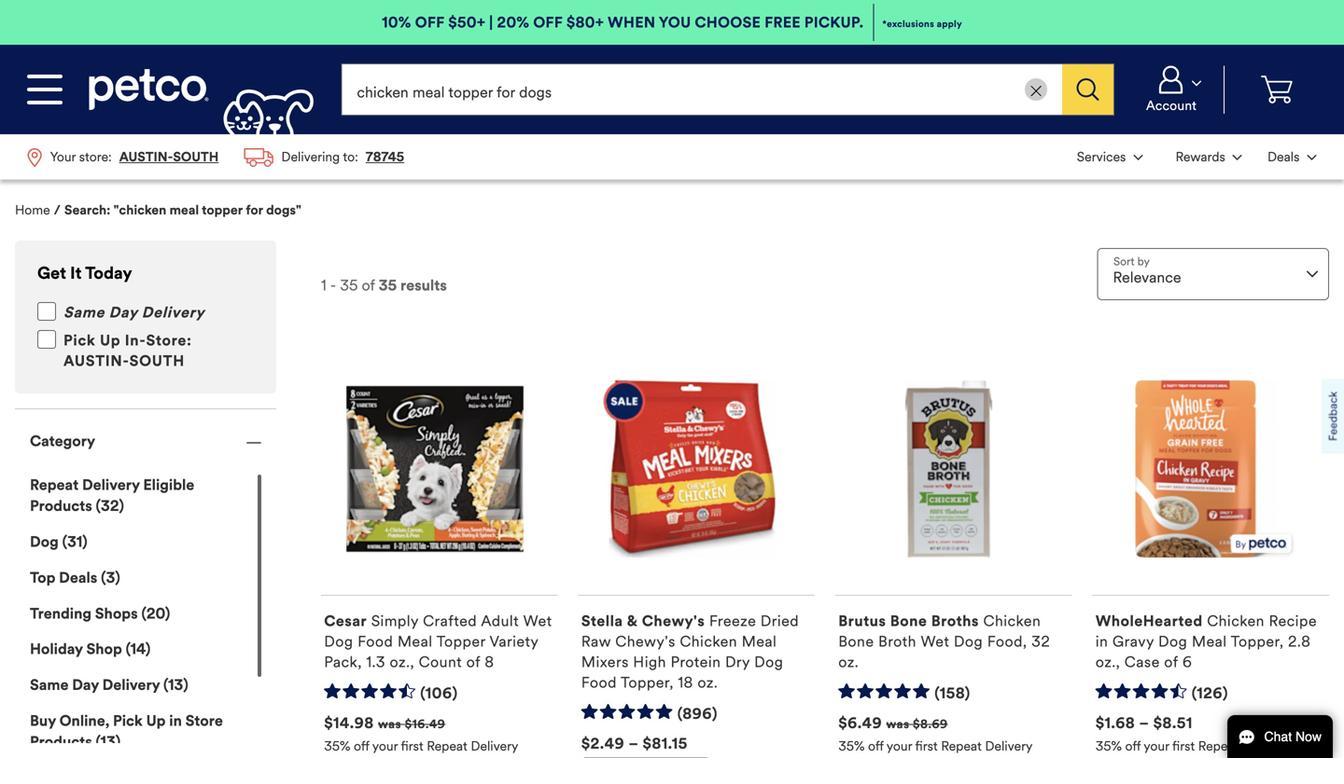 Task type: vqa. For each thing, say whether or not it's contained in the screenshot.


Task type: locate. For each thing, give the bounding box(es) containing it.
2 carat down icon 13 button from the left
[[1257, 136, 1327, 177]]

1
[[321, 277, 326, 295]]

day up online,
[[72, 676, 99, 695]]

1 off from the left
[[415, 13, 445, 32]]

13 up in at the bottom of the page
[[168, 676, 183, 695]]

trending
[[30, 605, 91, 623]]

delivery inside repeat delivery eligible products
[[82, 476, 140, 495]]

(
[[96, 497, 101, 516], [62, 533, 67, 552], [101, 569, 106, 588], [141, 605, 146, 623], [126, 641, 130, 659], [163, 676, 168, 695], [96, 733, 100, 752]]

south
[[129, 352, 185, 371]]

2 products from the top
[[30, 733, 92, 752]]

1 vertical spatial day
[[72, 676, 99, 695]]

products
[[30, 497, 92, 516], [30, 733, 92, 752]]

delivery down 14
[[102, 676, 160, 695]]

1 horizontal spatial pick
[[113, 712, 143, 731]]

0 vertical spatial pick
[[63, 332, 96, 350]]

carat down icon 13 button
[[1127, 66, 1216, 114], [1066, 136, 1154, 177]]

1 horizontal spatial off
[[533, 13, 563, 32]]

delivery
[[142, 304, 205, 322], [82, 476, 140, 495], [102, 676, 160, 695]]

products inside repeat delivery eligible products
[[30, 497, 92, 516]]

1 horizontal spatial carat down icon 13 button
[[1257, 136, 1327, 177]]

1 carat down icon 13 button from the left
[[1157, 136, 1253, 177]]

holiday shop ( 14 )
[[30, 641, 151, 659]]

$80+
[[566, 13, 604, 32]]

results
[[400, 277, 447, 295]]

1 vertical spatial carat down icon 13 button
[[1066, 136, 1154, 177]]

2 off from the left
[[533, 13, 563, 32]]

0 vertical spatial products
[[30, 497, 92, 516]]

delivery up store: at the left
[[142, 304, 205, 322]]

1 horizontal spatial up
[[146, 712, 166, 731]]

apply
[[937, 18, 962, 30]]

pick
[[63, 332, 96, 350], [113, 712, 143, 731]]

same up the buy
[[30, 676, 69, 695]]

up left in at the bottom of the page
[[146, 712, 166, 731]]

shops
[[95, 605, 138, 623]]

carat down icon 13 button
[[1157, 136, 1253, 177], [1257, 136, 1327, 177]]

13
[[168, 676, 183, 695], [100, 733, 116, 752]]

0 vertical spatial same
[[63, 304, 105, 322]]

35
[[340, 277, 358, 295], [379, 277, 397, 295]]

0 horizontal spatial 13
[[100, 733, 116, 752]]

day up in-
[[109, 304, 137, 322]]

"chicken
[[113, 202, 166, 219]]

35 right the -
[[340, 277, 358, 295]]

0 vertical spatial up
[[100, 332, 121, 350]]

1 horizontal spatial day
[[109, 304, 137, 322]]

day
[[109, 304, 137, 322], [72, 676, 99, 695]]

( 13 )
[[92, 733, 121, 752]]

dog ( 31 )
[[30, 533, 87, 552]]

1 horizontal spatial list
[[1064, 134, 1329, 179]]

20
[[146, 605, 165, 623]]

pick inside buy online, pick up in store products
[[113, 712, 143, 731]]

products down the buy
[[30, 733, 92, 752]]

1 vertical spatial 13
[[100, 733, 116, 752]]

in
[[169, 712, 182, 731]]

home / search: "chicken meal topper for dogs"
[[15, 202, 301, 219]]

*exclusions apply
[[882, 18, 962, 30]]

store:
[[146, 332, 192, 350]]

1 vertical spatial pick
[[113, 712, 143, 731]]

up up austin-
[[100, 332, 121, 350]]

up inside pick up in-store: austin-south
[[100, 332, 121, 350]]

home link
[[15, 202, 50, 219]]

list
[[15, 134, 417, 180], [1064, 134, 1329, 179]]

same down get it today
[[63, 304, 105, 322]]

products down repeat
[[30, 497, 92, 516]]

1 products from the top
[[30, 497, 92, 516]]

0 horizontal spatial 35
[[340, 277, 358, 295]]

off right 20%
[[533, 13, 563, 32]]

off right 10%
[[415, 13, 445, 32]]

( 32 )
[[92, 497, 124, 516]]

pickup.
[[804, 13, 864, 32]]

off
[[415, 13, 445, 32], [533, 13, 563, 32]]

same for same day delivery
[[63, 304, 105, 322]]

1 vertical spatial up
[[146, 712, 166, 731]]

products inside buy online, pick up in store products
[[30, 733, 92, 752]]

same
[[63, 304, 105, 322], [30, 676, 69, 695]]

of
[[362, 277, 375, 295]]

0 horizontal spatial off
[[415, 13, 445, 32]]

1 vertical spatial delivery
[[82, 476, 140, 495]]

delivery up 32
[[82, 476, 140, 495]]

35 right of
[[379, 277, 397, 295]]

up
[[100, 332, 121, 350], [146, 712, 166, 731]]

top deals ( 3 )
[[30, 569, 120, 588]]

day for same day delivery ( 13 )
[[72, 676, 99, 695]]

10%
[[382, 13, 411, 32]]

store
[[185, 712, 223, 731]]

carat down icon 13 image
[[1192, 81, 1201, 86], [1133, 155, 1143, 161], [1233, 155, 1242, 161], [1307, 155, 1317, 161]]

1 vertical spatial same
[[30, 676, 69, 695]]

32
[[101, 497, 119, 516]]

when
[[608, 13, 656, 32]]

2 vertical spatial delivery
[[102, 676, 160, 695]]

for
[[246, 202, 263, 219]]

carat down icon 13 button down search image
[[1066, 136, 1154, 177]]

carat down icon 13 button right search image
[[1127, 66, 1216, 114]]

13 down online,
[[100, 733, 116, 752]]

austin-
[[63, 352, 129, 371]]

1 horizontal spatial 35
[[379, 277, 397, 295]]

)
[[119, 497, 124, 516], [82, 533, 87, 552], [115, 569, 120, 588], [165, 605, 170, 623], [145, 641, 151, 659], [183, 676, 188, 695], [116, 733, 121, 752]]

0 horizontal spatial pick
[[63, 332, 96, 350]]

0 horizontal spatial carat down icon 13 button
[[1157, 136, 1253, 177]]

3
[[106, 569, 115, 588]]

0 vertical spatial delivery
[[142, 304, 205, 322]]

1 vertical spatial products
[[30, 733, 92, 752]]

meal
[[169, 202, 199, 219]]

same day delivery
[[63, 304, 205, 322]]

0 vertical spatial day
[[109, 304, 137, 322]]

pick up ( 13 )
[[113, 712, 143, 731]]

0 horizontal spatial list
[[15, 134, 417, 180]]

31
[[67, 533, 82, 552]]

category
[[30, 432, 95, 451]]

1 horizontal spatial 13
[[168, 676, 183, 695]]

0 horizontal spatial up
[[100, 332, 121, 350]]

1 - 35 of 35 results
[[321, 277, 447, 295]]

0 horizontal spatial day
[[72, 676, 99, 695]]

-
[[330, 277, 336, 295]]

trending shops ( 20 )
[[30, 605, 170, 623]]

top
[[30, 569, 55, 588]]

pick up austin-
[[63, 332, 96, 350]]



Task type: describe. For each thing, give the bounding box(es) containing it.
10% off $50+ | 20% off $80+ when you choose free pickup.
[[382, 13, 864, 32]]

down arrow icon 2 image
[[1307, 271, 1318, 278]]

delivery for same day delivery
[[142, 304, 205, 322]]

online,
[[59, 712, 109, 731]]

14
[[130, 641, 145, 659]]

topper
[[202, 202, 243, 219]]

pick inside pick up in-store: austin-south
[[63, 332, 96, 350]]

up inside buy online, pick up in store products
[[146, 712, 166, 731]]

repeat
[[30, 476, 79, 495]]

eligible
[[143, 476, 194, 495]]

shop
[[86, 641, 122, 659]]

day for same day delivery
[[109, 304, 137, 322]]

pick up in-store: austin-south
[[63, 332, 192, 371]]

0 vertical spatial 13
[[168, 676, 183, 695]]

1 35 from the left
[[340, 277, 358, 295]]

repeat delivery eligible products
[[30, 476, 194, 516]]

Search search field
[[341, 63, 1062, 116]]

choose
[[695, 13, 761, 32]]

search: "chicken meal topper for dogs" link
[[64, 202, 301, 219]]

dogs"
[[266, 202, 301, 219]]

free
[[765, 13, 801, 32]]

*exclusions
[[882, 18, 934, 30]]

2 list from the left
[[1064, 134, 1329, 179]]

close icon 13 button
[[1025, 78, 1048, 101]]

holiday
[[30, 641, 83, 659]]

delivery for same day delivery ( 13 )
[[102, 676, 160, 695]]

0 vertical spatial carat down icon 13 button
[[1127, 66, 1216, 114]]

buy
[[30, 712, 56, 731]]

category button
[[15, 410, 276, 473]]

search image
[[1077, 78, 1099, 101]]

same day delivery ( 13 )
[[30, 676, 188, 695]]

search:
[[64, 202, 110, 219]]

deals
[[59, 569, 97, 588]]

2 35 from the left
[[379, 277, 397, 295]]

it
[[70, 263, 82, 284]]

1 list from the left
[[15, 134, 417, 180]]

you
[[659, 13, 691, 32]]

clear search field text image
[[1031, 86, 1042, 96]]

today
[[85, 263, 132, 284]]

$50+
[[448, 13, 485, 32]]

dog
[[30, 533, 59, 552]]

get it today
[[37, 263, 132, 284]]

buy online, pick up in store products
[[30, 712, 223, 752]]

same for same day delivery ( 13 )
[[30, 676, 69, 695]]

get
[[37, 263, 66, 284]]

/
[[54, 202, 61, 219]]

20%
[[497, 13, 529, 32]]

|
[[489, 13, 493, 32]]

home
[[15, 202, 50, 219]]

carat down icon 13 button inside list
[[1066, 136, 1154, 177]]

in-
[[125, 332, 146, 350]]



